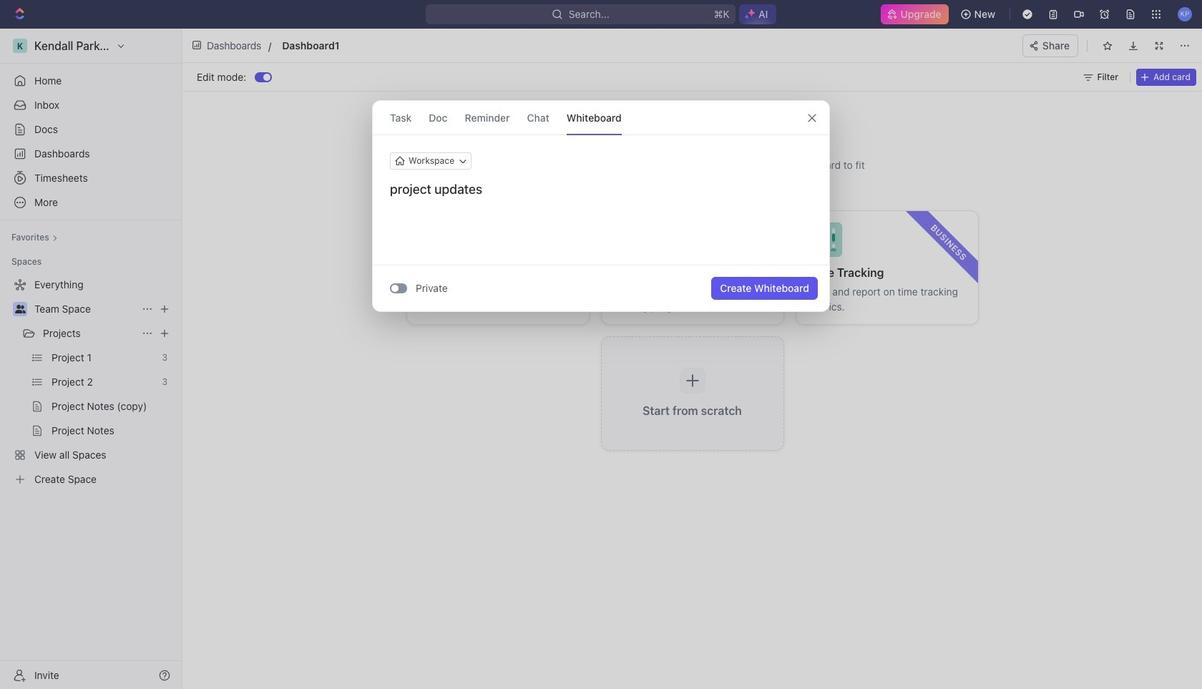 Task type: vqa. For each thing, say whether or not it's contained in the screenshot.
THE LEARN MORE 'link'
no



Task type: describe. For each thing, give the bounding box(es) containing it.
Name this Whiteboard... field
[[373, 181, 829, 198]]

sidebar navigation
[[0, 29, 183, 689]]



Task type: locate. For each thing, give the bounding box(es) containing it.
user group image
[[15, 305, 25, 313]]

tree
[[6, 273, 176, 491]]

tree inside sidebar navigation
[[6, 273, 176, 491]]

time tracking image
[[808, 223, 842, 257]]

dialog
[[372, 100, 830, 312]]

None text field
[[282, 37, 594, 54]]



